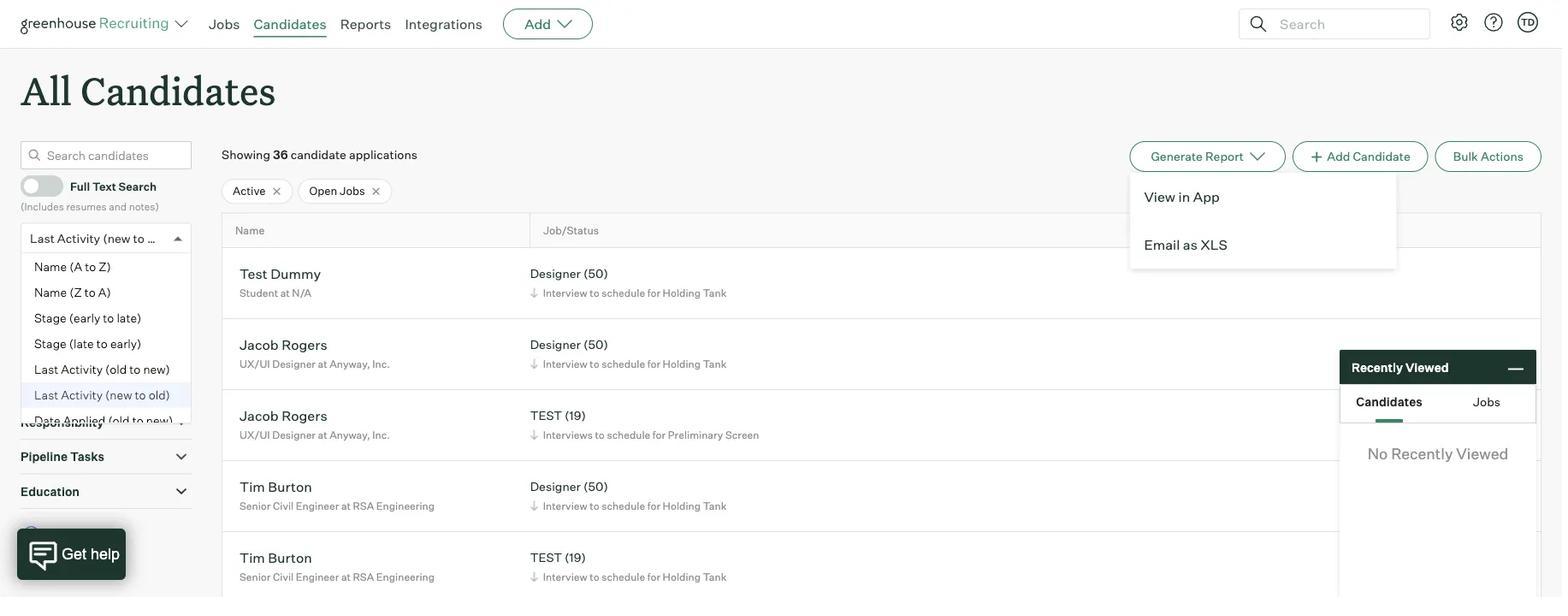 Task type: vqa. For each thing, say whether or not it's contained in the screenshot.
Name associated with Name (Z to A)
yes



Task type: describe. For each thing, give the bounding box(es) containing it.
jobs left candidates link
[[209, 15, 240, 33]]

(a
[[69, 259, 82, 274]]

tank inside test (19) interview to schedule for holding tank
[[703, 571, 727, 583]]

showing 36 candidate applications
[[222, 147, 418, 162]]

designer (50) interview to schedule for holding tank for rogers
[[530, 337, 727, 370]]

screen
[[726, 429, 760, 441]]

1 horizontal spatial viewed
[[1457, 445, 1509, 463]]

add candidate link
[[1293, 141, 1429, 172]]

date applied (old to new) option
[[21, 408, 191, 434]]

engineer for designer (50)
[[296, 500, 339, 512]]

3 interview to schedule for holding tank link from the top
[[528, 498, 731, 514]]

generate report button
[[1130, 141, 1286, 172]]

stage (late to early)
[[34, 336, 141, 351]]

2 interview from the top
[[543, 357, 588, 370]]

applied
[[63, 413, 106, 428]]

new) for date applied (old to new)
[[146, 413, 173, 428]]

profile
[[21, 346, 59, 360]]

n/a
[[292, 286, 312, 299]]

reset filters
[[46, 527, 115, 542]]

interview inside test (19) interview to schedule for holding tank
[[543, 571, 588, 583]]

actions
[[1481, 149, 1524, 164]]

generate report
[[1152, 149, 1244, 164]]

name (z to a)
[[34, 285, 111, 300]]

view
[[1145, 188, 1176, 206]]

0 vertical spatial candidates
[[254, 15, 327, 33]]

civil for designer (50)
[[273, 500, 294, 512]]

3 (50) from the top
[[584, 479, 608, 494]]

civil for test (19)
[[273, 571, 294, 583]]

late)
[[117, 310, 141, 325]]

rogers for test (19)
[[282, 407, 328, 424]]

(50) for dummy
[[584, 266, 608, 281]]

open jobs
[[309, 184, 365, 198]]

2 vertical spatial activity
[[61, 387, 103, 402]]

(includes
[[21, 200, 64, 213]]

anyway, for designer (50)
[[330, 357, 370, 370]]

app
[[1194, 188, 1220, 206]]

source
[[21, 380, 62, 395]]

Search text field
[[1276, 12, 1415, 36]]

as
[[1184, 236, 1198, 254]]

rsa for test (19)
[[353, 571, 374, 583]]

36
[[273, 147, 288, 162]]

active
[[233, 184, 266, 198]]

text
[[92, 179, 116, 193]]

no recently viewed
[[1368, 445, 1509, 463]]

candidate reports are now available! apply filters and select "view in app" element
[[1130, 141, 1286, 172]]

interviews to schedule for preliminary screen link
[[528, 427, 764, 443]]

z)
[[99, 259, 111, 274]]

last for bottom last activity (new to old) option
[[34, 387, 58, 402]]

new) for last activity (old to new)
[[143, 362, 170, 377]]

open
[[309, 184, 337, 198]]

test (19) interviews to schedule for preliminary screen
[[530, 408, 760, 441]]

(old for activity
[[105, 362, 127, 377]]

2 holding from the top
[[663, 357, 701, 370]]

date applied (old to new)
[[34, 413, 173, 428]]

name for name
[[235, 224, 265, 237]]

candidates inside tab list
[[1357, 395, 1423, 410]]

notes)
[[129, 200, 159, 213]]

2 interview to schedule for holding tank link from the top
[[528, 356, 731, 372]]

stage (late to early) option
[[21, 331, 191, 357]]

engineering for test (19)
[[376, 571, 435, 583]]

email as xls link
[[1131, 221, 1396, 269]]

jacob for designer (50)
[[240, 336, 279, 353]]

add candidate
[[1328, 149, 1411, 164]]

reset
[[46, 527, 78, 542]]

1 vertical spatial old)
[[149, 387, 170, 402]]

preliminary
[[668, 429, 724, 441]]

name (a to z) option
[[21, 254, 191, 280]]

xls
[[1201, 236, 1228, 254]]

(z
[[69, 285, 82, 300]]

jacob rogers link for designer (50)
[[240, 336, 328, 356]]

reset filters button
[[21, 518, 123, 550]]

jobs right open
[[340, 184, 365, 198]]

pipeline
[[21, 450, 68, 464]]

1 interview from the top
[[543, 286, 588, 299]]

stage for stage (early to late)
[[34, 310, 67, 325]]

in
[[1179, 188, 1191, 206]]

job/status
[[543, 224, 599, 237]]

pipeline tasks
[[21, 450, 104, 464]]

tim burton senior civil engineer at rsa engineering for designer
[[240, 478, 435, 512]]

stage (early to late) option
[[21, 305, 191, 331]]

application type
[[21, 276, 119, 291]]

(early
[[69, 310, 100, 325]]

candidate
[[1354, 149, 1411, 164]]

senior for designer (50)
[[240, 500, 271, 512]]

configure image
[[1450, 12, 1470, 33]]

jobs inside tab list
[[1474, 395, 1501, 410]]

schedule inside test (19) interviews to schedule for preliminary screen
[[607, 429, 651, 441]]

type
[[90, 276, 119, 291]]

jobs link
[[209, 15, 240, 33]]

engineer for test (19)
[[296, 571, 339, 583]]

1 holding from the top
[[663, 286, 701, 299]]

bulk
[[1454, 149, 1479, 164]]

view in app link
[[1131, 173, 1396, 221]]

candidate
[[291, 147, 347, 162]]

stage for stage (late to early)
[[34, 336, 67, 351]]

(late
[[69, 336, 94, 351]]

0 horizontal spatial viewed
[[1406, 360, 1449, 375]]

application
[[21, 276, 88, 291]]

recently viewed
[[1352, 360, 1449, 375]]

early)
[[110, 336, 141, 351]]

tim burton link for test
[[240, 549, 312, 569]]

tim burton senior civil engineer at rsa engineering for test
[[240, 549, 435, 583]]

(new for the topmost last activity (new to old) option
[[103, 231, 131, 246]]

3 holding from the top
[[663, 500, 701, 512]]

3 interview from the top
[[543, 500, 588, 512]]



Task type: locate. For each thing, give the bounding box(es) containing it.
jacob rogers ux/ui designer at anyway, inc.
[[240, 336, 390, 370], [240, 407, 390, 441]]

0 vertical spatial anyway,
[[330, 357, 370, 370]]

report
[[1206, 149, 1244, 164]]

dummy
[[271, 265, 321, 282]]

0 vertical spatial (50)
[[584, 266, 608, 281]]

3 tank from the top
[[703, 500, 727, 512]]

0 vertical spatial tim burton senior civil engineer at rsa engineering
[[240, 478, 435, 512]]

1 vertical spatial designer (50) interview to schedule for holding tank
[[530, 337, 727, 370]]

full text search (includes resumes and notes)
[[21, 179, 159, 213]]

test inside test (19) interviews to schedule for preliminary screen
[[530, 408, 562, 423]]

1 engineer from the top
[[296, 500, 339, 512]]

(new up name (a to z) option
[[103, 231, 131, 246]]

profile details
[[21, 346, 102, 360]]

bulk actions link
[[1436, 141, 1542, 172]]

0 vertical spatial engineering
[[376, 500, 435, 512]]

to
[[133, 231, 145, 246], [85, 259, 96, 274], [84, 285, 96, 300], [590, 286, 600, 299], [103, 310, 114, 325], [97, 336, 108, 351], [590, 357, 600, 370], [130, 362, 141, 377], [135, 387, 146, 402], [132, 413, 143, 428], [595, 429, 605, 441], [590, 500, 600, 512], [590, 571, 600, 583]]

1 jacob rogers link from the top
[[240, 336, 328, 356]]

1 vertical spatial last activity (new to old) option
[[21, 382, 191, 408]]

1 tim burton senior civil engineer at rsa engineering from the top
[[240, 478, 435, 512]]

td
[[1522, 16, 1536, 28]]

0 vertical spatial stage
[[34, 310, 67, 325]]

2 burton from the top
[[268, 549, 312, 566]]

details
[[61, 346, 102, 360]]

stage
[[34, 310, 67, 325], [34, 336, 67, 351]]

candidates down the jobs link
[[81, 65, 276, 116]]

to inside test (19) interview to schedule for holding tank
[[590, 571, 600, 583]]

0 vertical spatial add
[[525, 15, 551, 33]]

1 vertical spatial (old
[[108, 413, 130, 428]]

stage (early to late)
[[34, 310, 141, 325]]

rogers for designer (50)
[[282, 336, 328, 353]]

(19) for tim burton
[[565, 550, 586, 565]]

jacob rogers ux/ui designer at anyway, inc. for test (19)
[[240, 407, 390, 441]]

1 horizontal spatial add
[[1328, 149, 1351, 164]]

activity
[[57, 231, 100, 246], [61, 362, 103, 377], [61, 387, 103, 402]]

last activity (new to old) option up z)
[[30, 231, 169, 246]]

2 designer (50) interview to schedule for holding tank from the top
[[530, 337, 727, 370]]

1 vertical spatial ux/ui
[[240, 429, 270, 441]]

new) inside date applied (old to new) option
[[146, 413, 173, 428]]

reports link
[[340, 15, 391, 33]]

1 vertical spatial jacob rogers ux/ui designer at anyway, inc.
[[240, 407, 390, 441]]

engineering
[[376, 500, 435, 512], [376, 571, 435, 583]]

applications
[[349, 147, 418, 162]]

0 vertical spatial ux/ui
[[240, 357, 270, 370]]

0 vertical spatial jacob rogers link
[[240, 336, 328, 356]]

2 anyway, from the top
[[330, 429, 370, 441]]

stage down the name (z to a)
[[34, 310, 67, 325]]

email as xls
[[1145, 236, 1228, 254]]

last for "last activity (old to new)" option
[[34, 362, 58, 377]]

(old inside "last activity (old to new)" option
[[105, 362, 127, 377]]

1 vertical spatial test
[[530, 550, 562, 565]]

name left '(z'
[[34, 285, 67, 300]]

last up the date
[[34, 387, 58, 402]]

old)
[[147, 231, 169, 246], [149, 387, 170, 402]]

1 vertical spatial candidates
[[81, 65, 276, 116]]

2 (19) from the top
[[565, 550, 586, 565]]

jacob for test (19)
[[240, 407, 279, 424]]

1 vertical spatial rogers
[[282, 407, 328, 424]]

(50) for rogers
[[584, 337, 608, 352]]

1 vertical spatial add
[[1328, 149, 1351, 164]]

1 civil from the top
[[273, 500, 294, 512]]

test inside test (19) interview to schedule for holding tank
[[530, 550, 562, 565]]

1 vertical spatial rsa
[[353, 571, 374, 583]]

(old for applied
[[108, 413, 130, 428]]

1 vertical spatial burton
[[268, 549, 312, 566]]

all candidates
[[21, 65, 276, 116]]

schedule inside test (19) interview to schedule for holding tank
[[602, 571, 645, 583]]

search
[[119, 179, 157, 193]]

0 vertical spatial recently
[[1352, 360, 1404, 375]]

last activity (new to old) for bottom last activity (new to old) option
[[34, 387, 170, 402]]

last activity (new to old) down last activity (old to new)
[[34, 387, 170, 402]]

activity up (a
[[57, 231, 100, 246]]

and
[[109, 200, 127, 213]]

student
[[240, 286, 278, 299]]

list box containing name (a to z)
[[21, 254, 191, 434]]

2 senior from the top
[[240, 571, 271, 583]]

responsibility
[[21, 415, 104, 430]]

2 civil from the top
[[273, 571, 294, 583]]

engineer
[[296, 500, 339, 512], [296, 571, 339, 583]]

2 vertical spatial last
[[34, 387, 58, 402]]

4 holding from the top
[[663, 571, 701, 583]]

old) down "last activity (old to new)" option
[[149, 387, 170, 402]]

add inside add popup button
[[525, 15, 551, 33]]

2 jacob rogers link from the top
[[240, 407, 328, 427]]

(old
[[105, 362, 127, 377], [108, 413, 130, 428]]

all
[[21, 65, 72, 116]]

date
[[34, 413, 60, 428]]

(19) for jacob rogers
[[565, 408, 586, 423]]

0 vertical spatial rogers
[[282, 336, 328, 353]]

2 rsa from the top
[[353, 571, 374, 583]]

2 vertical spatial (50)
[[584, 479, 608, 494]]

last activity (old to new) option
[[21, 357, 191, 382]]

1 vertical spatial civil
[[273, 571, 294, 583]]

new) down "last activity (old to new)" option
[[146, 413, 173, 428]]

interviews
[[543, 429, 593, 441]]

jacob rogers link
[[240, 336, 328, 356], [240, 407, 328, 427]]

showing
[[222, 147, 270, 162]]

1 anyway, from the top
[[330, 357, 370, 370]]

2 inc. from the top
[[373, 429, 390, 441]]

1 vertical spatial stage
[[34, 336, 67, 351]]

1 vertical spatial tim
[[240, 549, 265, 566]]

1 senior from the top
[[240, 500, 271, 512]]

designer (50) interview to schedule for holding tank down interviews to schedule for preliminary screen link
[[530, 479, 727, 512]]

1 tank from the top
[[703, 286, 727, 299]]

2 ux/ui from the top
[[240, 429, 270, 441]]

2 rogers from the top
[[282, 407, 328, 424]]

candidates right the jobs link
[[254, 15, 327, 33]]

2 stage from the top
[[34, 336, 67, 351]]

add inside add candidate link
[[1328, 149, 1351, 164]]

1 jacob rogers ux/ui designer at anyway, inc. from the top
[[240, 336, 390, 370]]

0 vertical spatial tim burton link
[[240, 478, 312, 498]]

add
[[525, 15, 551, 33], [1328, 149, 1351, 164]]

2 test from the top
[[530, 550, 562, 565]]

last
[[30, 231, 55, 246], [34, 362, 58, 377], [34, 387, 58, 402]]

1 test from the top
[[530, 408, 562, 423]]

old) down notes)
[[147, 231, 169, 246]]

senior
[[240, 500, 271, 512], [240, 571, 271, 583]]

1 vertical spatial last
[[34, 362, 58, 377]]

4 interview from the top
[[543, 571, 588, 583]]

Search candidates field
[[21, 141, 192, 170]]

ux/ui
[[240, 357, 270, 370], [240, 429, 270, 441]]

1 vertical spatial (new
[[105, 387, 132, 402]]

activity inside option
[[61, 362, 103, 377]]

0 vertical spatial last activity (new to old) option
[[30, 231, 169, 246]]

0 vertical spatial jacob
[[240, 336, 279, 353]]

(old inside date applied (old to new) option
[[108, 413, 130, 428]]

last down profile
[[34, 362, 58, 377]]

civil
[[273, 500, 294, 512], [273, 571, 294, 583]]

1 (50) from the top
[[584, 266, 608, 281]]

1 ux/ui from the top
[[240, 357, 270, 370]]

resumes
[[66, 200, 107, 213]]

add for add candidate
[[1328, 149, 1351, 164]]

2 jacob rogers ux/ui designer at anyway, inc. from the top
[[240, 407, 390, 441]]

last activity (new to old) for the topmost last activity (new to old) option
[[30, 231, 169, 246]]

no
[[1368, 445, 1389, 463]]

activity down details
[[61, 362, 103, 377]]

engineering for designer (50)
[[376, 500, 435, 512]]

1 jacob from the top
[[240, 336, 279, 353]]

1 rsa from the top
[[353, 500, 374, 512]]

2 (50) from the top
[[584, 337, 608, 352]]

1 burton from the top
[[268, 478, 312, 495]]

2 jacob from the top
[[240, 407, 279, 424]]

jacob rogers link for test (19)
[[240, 407, 328, 427]]

integrations
[[405, 15, 483, 33]]

name for name (a to z)
[[34, 259, 67, 274]]

inc.
[[373, 357, 390, 370], [373, 429, 390, 441]]

anyway, for test (19)
[[330, 429, 370, 441]]

0 vertical spatial designer (50) interview to schedule for holding tank
[[530, 266, 727, 299]]

for inside test (19) interviews to schedule for preliminary screen
[[653, 429, 666, 441]]

td button
[[1515, 9, 1542, 36]]

last activity (new to old) up z)
[[30, 231, 169, 246]]

ux/ui for test (19)
[[240, 429, 270, 441]]

(new for bottom last activity (new to old) option
[[105, 387, 132, 402]]

stage left (late at the left bottom of page
[[34, 336, 67, 351]]

last activity (new to old) option up date applied (old to new)
[[21, 382, 191, 408]]

generate
[[1152, 149, 1203, 164]]

1 vertical spatial viewed
[[1457, 445, 1509, 463]]

view in app
[[1145, 188, 1220, 206]]

full
[[70, 179, 90, 193]]

last activity (new to old) inside last activity (new to old) option
[[34, 387, 170, 402]]

(19) inside test (19) interviews to schedule for preliminary screen
[[565, 408, 586, 423]]

jobs up no recently viewed at the right bottom of page
[[1474, 395, 1501, 410]]

rsa
[[353, 500, 374, 512], [353, 571, 374, 583]]

1 vertical spatial new)
[[146, 413, 173, 428]]

name
[[235, 224, 265, 237], [34, 259, 67, 274], [34, 285, 67, 300]]

0 vertical spatial last
[[30, 231, 55, 246]]

0 vertical spatial engineer
[[296, 500, 339, 512]]

0 vertical spatial test
[[530, 408, 562, 423]]

0 vertical spatial senior
[[240, 500, 271, 512]]

name (z to a) option
[[21, 280, 191, 305]]

checkmark image
[[28, 179, 41, 191]]

2 tank from the top
[[703, 357, 727, 370]]

to inside test (19) interviews to schedule for preliminary screen
[[595, 429, 605, 441]]

for inside test (19) interview to schedule for holding tank
[[648, 571, 661, 583]]

candidates link
[[254, 15, 327, 33]]

at inside test dummy student at n/a
[[280, 286, 290, 299]]

tim
[[240, 478, 265, 495], [240, 549, 265, 566]]

greenhouse recruiting image
[[21, 14, 175, 34]]

0 vertical spatial burton
[[268, 478, 312, 495]]

activity up applied
[[61, 387, 103, 402]]

1 tim from the top
[[240, 478, 265, 495]]

interview
[[543, 286, 588, 299], [543, 357, 588, 370], [543, 500, 588, 512], [543, 571, 588, 583]]

0 vertical spatial rsa
[[353, 500, 374, 512]]

designer (50) interview to schedule for holding tank
[[530, 266, 727, 299], [530, 337, 727, 370], [530, 479, 727, 512]]

1 stage from the top
[[34, 310, 67, 325]]

education
[[21, 484, 80, 499]]

add button
[[503, 9, 593, 39]]

1 vertical spatial anyway,
[[330, 429, 370, 441]]

inc. for test (19)
[[373, 429, 390, 441]]

1 vertical spatial name
[[34, 259, 67, 274]]

0 vertical spatial name
[[235, 224, 265, 237]]

1 engineering from the top
[[376, 500, 435, 512]]

2 engineering from the top
[[376, 571, 435, 583]]

2 engineer from the top
[[296, 571, 339, 583]]

filters
[[80, 527, 115, 542]]

tab list
[[1341, 385, 1536, 423]]

burton for designer (50)
[[268, 478, 312, 495]]

0 vertical spatial (19)
[[565, 408, 586, 423]]

(19) inside test (19) interview to schedule for holding tank
[[565, 550, 586, 565]]

0 vertical spatial tim
[[240, 478, 265, 495]]

(old right applied
[[108, 413, 130, 428]]

0 vertical spatial old)
[[147, 231, 169, 246]]

1 inc. from the top
[[373, 357, 390, 370]]

2 tim burton link from the top
[[240, 549, 312, 569]]

(50)
[[584, 266, 608, 281], [584, 337, 608, 352], [584, 479, 608, 494]]

0 vertical spatial new)
[[143, 362, 170, 377]]

ux/ui for designer (50)
[[240, 357, 270, 370]]

inc. for designer (50)
[[373, 357, 390, 370]]

1 tim burton link from the top
[[240, 478, 312, 498]]

td button
[[1518, 12, 1539, 33]]

None field
[[21, 224, 39, 253]]

1 vertical spatial engineering
[[376, 571, 435, 583]]

designer (50) interview to schedule for holding tank up test (19) interviews to schedule for preliminary screen on the left
[[530, 337, 727, 370]]

tim burton senior civil engineer at rsa engineering
[[240, 478, 435, 512], [240, 549, 435, 583]]

bulk actions
[[1454, 149, 1524, 164]]

0 vertical spatial civil
[[273, 500, 294, 512]]

add for add
[[525, 15, 551, 33]]

0 vertical spatial activity
[[57, 231, 100, 246]]

for
[[648, 286, 661, 299], [648, 357, 661, 370], [653, 429, 666, 441], [648, 500, 661, 512], [648, 571, 661, 583]]

jobs up profile
[[21, 311, 49, 326]]

test dummy student at n/a
[[240, 265, 321, 299]]

new)
[[143, 362, 170, 377], [146, 413, 173, 428]]

2 tim burton senior civil engineer at rsa engineering from the top
[[240, 549, 435, 583]]

test (19) interview to schedule for holding tank
[[530, 550, 727, 583]]

1 rogers from the top
[[282, 336, 328, 353]]

1 vertical spatial activity
[[61, 362, 103, 377]]

generate report menu
[[1130, 172, 1397, 270]]

name (a to z)
[[34, 259, 111, 274]]

1 designer (50) interview to schedule for holding tank from the top
[[530, 266, 727, 299]]

holding inside test (19) interview to schedule for holding tank
[[663, 571, 701, 583]]

designer (50) interview to schedule for holding tank for dummy
[[530, 266, 727, 299]]

(19)
[[565, 408, 586, 423], [565, 550, 586, 565]]

1 vertical spatial (19)
[[565, 550, 586, 565]]

(new down "last activity (old to new)" option
[[105, 387, 132, 402]]

2 vertical spatial name
[[34, 285, 67, 300]]

senior for test (19)
[[240, 571, 271, 583]]

1 vertical spatial jacob
[[240, 407, 279, 424]]

name down active
[[235, 224, 265, 237]]

tim burton link for designer
[[240, 478, 312, 498]]

1 vertical spatial (50)
[[584, 337, 608, 352]]

0 vertical spatial jacob rogers ux/ui designer at anyway, inc.
[[240, 336, 390, 370]]

at
[[280, 286, 290, 299], [318, 357, 328, 370], [318, 429, 328, 441], [341, 500, 351, 512], [341, 571, 351, 583]]

2 tim from the top
[[240, 549, 265, 566]]

a)
[[98, 285, 111, 300]]

0 vertical spatial (old
[[105, 362, 127, 377]]

0 vertical spatial viewed
[[1406, 360, 1449, 375]]

candidates down recently viewed
[[1357, 395, 1423, 410]]

burton for test (19)
[[268, 549, 312, 566]]

1 (19) from the top
[[565, 408, 586, 423]]

1 interview to schedule for holding tank link from the top
[[528, 285, 731, 301]]

email
[[1145, 236, 1181, 254]]

1 vertical spatial inc.
[[373, 429, 390, 441]]

list box
[[21, 254, 191, 434]]

last down (includes
[[30, 231, 55, 246]]

0 horizontal spatial add
[[525, 15, 551, 33]]

0 vertical spatial (new
[[103, 231, 131, 246]]

candidates
[[254, 15, 327, 33], [81, 65, 276, 116], [1357, 395, 1423, 410]]

interview to schedule for holding tank link
[[528, 285, 731, 301], [528, 356, 731, 372], [528, 498, 731, 514], [528, 569, 731, 585]]

test
[[530, 408, 562, 423], [530, 550, 562, 565]]

tab list containing candidates
[[1341, 385, 1536, 423]]

4 tank from the top
[[703, 571, 727, 583]]

rsa for designer (50)
[[353, 500, 374, 512]]

tasks
[[70, 450, 104, 464]]

new) inside "last activity (old to new)" option
[[143, 362, 170, 377]]

4 interview to schedule for holding tank link from the top
[[528, 569, 731, 585]]

name up the application
[[34, 259, 67, 274]]

tim for designer
[[240, 478, 265, 495]]

last activity (old to new)
[[34, 362, 170, 377]]

name for name (z to a)
[[34, 285, 67, 300]]

1 vertical spatial recently
[[1392, 445, 1454, 463]]

test
[[240, 265, 268, 282]]

schedule
[[602, 286, 645, 299], [602, 357, 645, 370], [607, 429, 651, 441], [602, 500, 645, 512], [602, 571, 645, 583]]

1 vertical spatial jacob rogers link
[[240, 407, 328, 427]]

1 vertical spatial senior
[[240, 571, 271, 583]]

1 vertical spatial tim burton senior civil engineer at rsa engineering
[[240, 549, 435, 583]]

test for tim burton
[[530, 550, 562, 565]]

recently
[[1352, 360, 1404, 375], [1392, 445, 1454, 463]]

test dummy link
[[240, 265, 321, 285]]

integrations link
[[405, 15, 483, 33]]

test for jacob rogers
[[530, 408, 562, 423]]

0 vertical spatial last activity (new to old)
[[30, 231, 169, 246]]

2 vertical spatial designer (50) interview to schedule for holding tank
[[530, 479, 727, 512]]

reports
[[340, 15, 391, 33]]

(old down stage (late to early) option
[[105, 362, 127, 377]]

2 vertical spatial candidates
[[1357, 395, 1423, 410]]

0 vertical spatial inc.
[[373, 357, 390, 370]]

(new inside option
[[105, 387, 132, 402]]

tim for test
[[240, 549, 265, 566]]

last for the topmost last activity (new to old) option
[[30, 231, 55, 246]]

new) down stage (late to early) option
[[143, 362, 170, 377]]

1 vertical spatial last activity (new to old)
[[34, 387, 170, 402]]

last activity (new to old)
[[30, 231, 169, 246], [34, 387, 170, 402]]

1 vertical spatial engineer
[[296, 571, 339, 583]]

jacob rogers ux/ui designer at anyway, inc. for designer (50)
[[240, 336, 390, 370]]

last activity (new to old) option
[[30, 231, 169, 246], [21, 382, 191, 408]]

holding
[[663, 286, 701, 299], [663, 357, 701, 370], [663, 500, 701, 512], [663, 571, 701, 583]]

3 designer (50) interview to schedule for holding tank from the top
[[530, 479, 727, 512]]

designer (50) interview to schedule for holding tank down job/status
[[530, 266, 727, 299]]

1 vertical spatial tim burton link
[[240, 549, 312, 569]]



